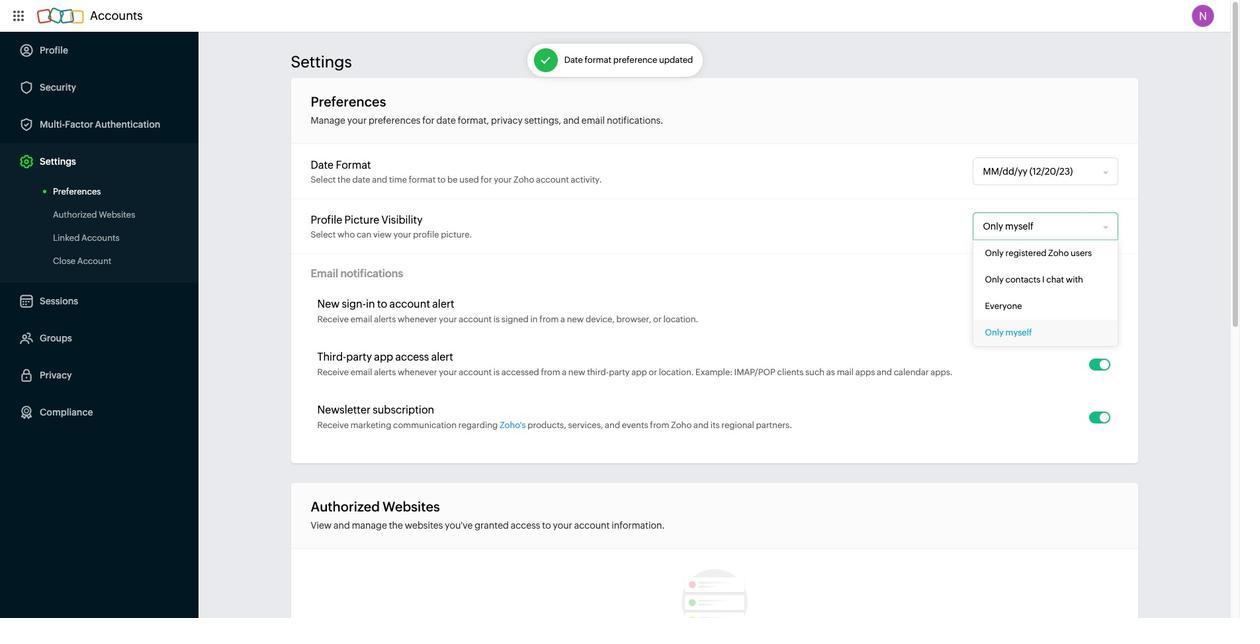 Task type: locate. For each thing, give the bounding box(es) containing it.
0 horizontal spatial format
[[409, 174, 436, 184]]

0 vertical spatial select
[[311, 174, 336, 184]]

websites up websites
[[382, 499, 440, 514]]

2 select from the top
[[311, 229, 336, 239]]

1 vertical spatial in
[[530, 314, 538, 324]]

1 vertical spatial whenever
[[398, 367, 437, 377]]

receive down third-
[[317, 367, 349, 377]]

to inside date format select the date and time format to be used for your zoho account activity.
[[437, 174, 446, 184]]

2 alerts from the top
[[374, 367, 396, 377]]

receive down "newsletter" at left
[[317, 420, 349, 430]]

1 select from the top
[[311, 174, 336, 184]]

profile up who
[[311, 213, 342, 226]]

date left format, at left
[[437, 115, 456, 126]]

0 vertical spatial settings
[[291, 53, 352, 71]]

and
[[563, 115, 580, 126], [372, 174, 387, 184], [877, 367, 892, 377], [605, 420, 620, 430], [693, 420, 709, 430], [334, 520, 350, 531]]

registered
[[1006, 248, 1047, 258]]

only for only contacts i chat with
[[985, 275, 1004, 285]]

zoho's
[[500, 420, 526, 430]]

and left its
[[693, 420, 709, 430]]

partners.
[[756, 420, 792, 430]]

0 horizontal spatial settings
[[40, 156, 76, 167]]

the inside authorized websites view and manage the websites you've granted access to your account information.
[[389, 520, 403, 531]]

and right view
[[334, 520, 350, 531]]

zoho
[[514, 174, 534, 184], [1048, 248, 1069, 258], [671, 420, 692, 430]]

1 vertical spatial websites
[[382, 499, 440, 514]]

a
[[561, 314, 565, 324], [562, 367, 567, 377]]

format
[[585, 33, 611, 43], [409, 174, 436, 184]]

new
[[567, 314, 584, 324], [568, 367, 585, 377]]

alert
[[432, 298, 454, 310], [431, 351, 453, 363]]

to inside authorized websites view and manage the websites you've granted access to your account information.
[[542, 520, 551, 531]]

zoho left users
[[1048, 248, 1069, 258]]

is left accessed
[[494, 367, 500, 377]]

email down third-party app access alert
[[351, 367, 372, 377]]

preferences manage your preferences for date format, privacy settings, and email notifications.
[[311, 94, 663, 126]]

1 vertical spatial party
[[609, 367, 630, 377]]

close account
[[53, 256, 111, 266]]

0 vertical spatial is
[[494, 314, 500, 324]]

profile
[[413, 229, 439, 239]]

0 vertical spatial websites
[[99, 210, 135, 220]]

0 horizontal spatial websites
[[99, 210, 135, 220]]

3 only from the top
[[985, 328, 1004, 338]]

newsletter
[[317, 404, 371, 416]]

access
[[395, 351, 429, 363], [511, 520, 540, 531]]

format right the "time"
[[409, 174, 436, 184]]

date
[[564, 33, 583, 43], [311, 158, 334, 171]]

0 horizontal spatial date
[[352, 174, 370, 184]]

accessed
[[502, 367, 539, 377]]

1 vertical spatial from
[[541, 367, 560, 377]]

1 horizontal spatial authorized
[[311, 499, 380, 514]]

alerts
[[374, 314, 396, 324], [374, 367, 396, 377]]

1 vertical spatial is
[[494, 367, 500, 377]]

updated
[[659, 33, 693, 43]]

your inside authorized websites view and manage the websites you've granted access to your account information.
[[553, 520, 572, 531]]

in down notifications
[[366, 298, 375, 310]]

1 vertical spatial profile
[[311, 213, 342, 226]]

0 horizontal spatial app
[[374, 351, 393, 363]]

email left notifications.
[[582, 115, 605, 126]]

only
[[985, 248, 1004, 258], [985, 275, 1004, 285], [985, 328, 1004, 338]]

date left preference
[[564, 33, 583, 43]]

for
[[422, 115, 435, 126], [481, 174, 492, 184]]

0 vertical spatial location.
[[663, 314, 698, 324]]

0 vertical spatial only
[[985, 248, 1004, 258]]

new inside the new sign-in to account alert receive email alerts whenever your account is signed in from a new device, browser, or location.
[[567, 314, 584, 324]]

0 vertical spatial the
[[338, 174, 351, 184]]

profile
[[40, 45, 68, 56], [311, 213, 342, 226]]

date left the format
[[311, 158, 334, 171]]

only registered zoho users
[[985, 248, 1092, 258]]

1 vertical spatial only
[[985, 275, 1004, 285]]

location. right the browser,
[[663, 314, 698, 324]]

settings
[[291, 53, 352, 71], [40, 156, 76, 167]]

1 vertical spatial access
[[511, 520, 540, 531]]

0 vertical spatial for
[[422, 115, 435, 126]]

location. left example:
[[659, 367, 694, 377]]

0 vertical spatial or
[[653, 314, 662, 324]]

0 horizontal spatial access
[[395, 351, 429, 363]]

0 vertical spatial from
[[540, 314, 559, 324]]

1 vertical spatial format
[[409, 174, 436, 184]]

0 horizontal spatial in
[[366, 298, 375, 310]]

a left the third-
[[562, 367, 567, 377]]

1 is from the top
[[494, 314, 500, 324]]

1 vertical spatial zoho
[[1048, 248, 1069, 258]]

1 vertical spatial alerts
[[374, 367, 396, 377]]

receive for receive email alerts whenever your account is accessed from a new third-party app or location. example: imap/pop clients such as mail apps and calendar apps.
[[317, 367, 349, 377]]

a left device,
[[561, 314, 565, 324]]

0 horizontal spatial authorized
[[53, 210, 97, 220]]

only left registered
[[985, 248, 1004, 258]]

manage
[[311, 115, 345, 126]]

receive down new
[[317, 314, 349, 324]]

0 horizontal spatial date
[[311, 158, 334, 171]]

1 horizontal spatial preferences
[[311, 94, 386, 109]]

new left the third-
[[568, 367, 585, 377]]

1 vertical spatial app
[[631, 367, 647, 377]]

2 vertical spatial to
[[542, 520, 551, 531]]

0 vertical spatial whenever
[[398, 314, 437, 324]]

close
[[53, 256, 76, 266]]

0 vertical spatial a
[[561, 314, 565, 324]]

date inside date format select the date and time format to be used for your zoho account activity.
[[352, 174, 370, 184]]

select left who
[[311, 229, 336, 239]]

new left device,
[[567, 314, 584, 324]]

myself
[[1006, 328, 1032, 338]]

1 horizontal spatial app
[[631, 367, 647, 377]]

notifications.
[[607, 115, 663, 126]]

whenever down third-party app access alert
[[398, 367, 437, 377]]

picture.
[[441, 229, 472, 239]]

date inside date format select the date and time format to be used for your zoho account activity.
[[311, 158, 334, 171]]

1 horizontal spatial the
[[389, 520, 403, 531]]

receive
[[317, 314, 349, 324], [317, 367, 349, 377], [317, 420, 349, 430]]

party down the browser,
[[609, 367, 630, 377]]

0 vertical spatial in
[[366, 298, 375, 310]]

0 vertical spatial profile
[[40, 45, 68, 56]]

authorized websites view and manage the websites you've granted access to your account information.
[[311, 499, 665, 531]]

to right granted on the bottom left of the page
[[542, 520, 551, 531]]

1 receive from the top
[[317, 314, 349, 324]]

1 horizontal spatial party
[[609, 367, 630, 377]]

preferences for preferences
[[53, 187, 101, 197]]

1 horizontal spatial format
[[585, 33, 611, 43]]

multi-factor authentication
[[40, 119, 160, 130]]

access up subscription
[[395, 351, 429, 363]]

or right the third-
[[649, 367, 657, 377]]

location.
[[663, 314, 698, 324], [659, 367, 694, 377]]

account left activity.
[[536, 174, 569, 184]]

1 vertical spatial receive
[[317, 367, 349, 377]]

1 vertical spatial email
[[351, 314, 372, 324]]

date
[[437, 115, 456, 126], [352, 174, 370, 184]]

1 vertical spatial preferences
[[53, 187, 101, 197]]

and right settings,
[[563, 115, 580, 126]]

and left events
[[605, 420, 620, 430]]

2 vertical spatial only
[[985, 328, 1004, 338]]

account
[[536, 174, 569, 184], [390, 298, 430, 310], [459, 314, 492, 324], [459, 367, 492, 377], [574, 520, 610, 531]]

0 vertical spatial party
[[346, 351, 372, 363]]

subscription
[[373, 404, 434, 416]]

0 vertical spatial email
[[582, 115, 605, 126]]

you've
[[445, 520, 473, 531]]

receive for receive marketing communication regarding zoho's products, services, and events from zoho and its regional partners.
[[317, 420, 349, 430]]

preferences up authorized websites
[[53, 187, 101, 197]]

preferences up manage
[[311, 94, 386, 109]]

party down 'sign-'
[[346, 351, 372, 363]]

preferences
[[311, 94, 386, 109], [53, 187, 101, 197]]

0 horizontal spatial profile
[[40, 45, 68, 56]]

1 horizontal spatial profile
[[311, 213, 342, 226]]

zoho left its
[[671, 420, 692, 430]]

account left information.
[[574, 520, 610, 531]]

0 vertical spatial zoho
[[514, 174, 534, 184]]

manage
[[352, 520, 387, 531]]

1 vertical spatial new
[[568, 367, 585, 377]]

date for format
[[564, 33, 583, 43]]

1 horizontal spatial zoho
[[671, 420, 692, 430]]

1 vertical spatial settings
[[40, 156, 76, 167]]

factor
[[65, 119, 93, 130]]

1 whenever from the top
[[398, 314, 437, 324]]

3 receive from the top
[[317, 420, 349, 430]]

device,
[[586, 314, 615, 324]]

chat
[[1046, 275, 1064, 285]]

1 horizontal spatial access
[[511, 520, 540, 531]]

0 horizontal spatial to
[[377, 298, 387, 310]]

email down 'sign-'
[[351, 314, 372, 324]]

sessions
[[40, 296, 78, 306]]

None field
[[973, 158, 1104, 185], [973, 213, 1104, 240], [973, 158, 1104, 185], [973, 213, 1104, 240]]

zoho right used
[[514, 174, 534, 184]]

app right third-
[[374, 351, 393, 363]]

1 horizontal spatial date
[[564, 33, 583, 43]]

whenever
[[398, 314, 437, 324], [398, 367, 437, 377]]

0 vertical spatial receive
[[317, 314, 349, 324]]

1 only from the top
[[985, 248, 1004, 258]]

accounts
[[90, 9, 143, 23], [81, 233, 120, 243]]

1 vertical spatial the
[[389, 520, 403, 531]]

0 vertical spatial access
[[395, 351, 429, 363]]

email inside preferences manage your preferences for date format, privacy settings, and email notifications.
[[582, 115, 605, 126]]

the down the format
[[338, 174, 351, 184]]

0 horizontal spatial zoho
[[514, 174, 534, 184]]

0 vertical spatial app
[[374, 351, 393, 363]]

in right 'signed'
[[530, 314, 538, 324]]

only left myself
[[985, 328, 1004, 338]]

0 vertical spatial authorized
[[53, 210, 97, 220]]

select
[[311, 174, 336, 184], [311, 229, 336, 239]]

websites for authorized websites view and manage the websites you've granted access to your account information.
[[382, 499, 440, 514]]

0 vertical spatial alert
[[432, 298, 454, 310]]

profile inside profile picture visibility select who can view your profile picture.
[[311, 213, 342, 226]]

app right the third-
[[631, 367, 647, 377]]

0 vertical spatial alerts
[[374, 314, 396, 324]]

1 vertical spatial authorized
[[311, 499, 380, 514]]

1 vertical spatial for
[[481, 174, 492, 184]]

from right events
[[650, 420, 669, 430]]

authorized up linked
[[53, 210, 97, 220]]

2 vertical spatial receive
[[317, 420, 349, 430]]

and left the "time"
[[372, 174, 387, 184]]

0 horizontal spatial for
[[422, 115, 435, 126]]

websites inside authorized websites view and manage the websites you've granted access to your account information.
[[382, 499, 440, 514]]

linked accounts
[[53, 233, 120, 243]]

from
[[540, 314, 559, 324], [541, 367, 560, 377], [650, 420, 669, 430]]

1 alerts from the top
[[374, 314, 396, 324]]

access inside authorized websites view and manage the websites you've granted access to your account information.
[[511, 520, 540, 531]]

preferences inside preferences manage your preferences for date format, privacy settings, and email notifications.
[[311, 94, 386, 109]]

1 vertical spatial location.
[[659, 367, 694, 377]]

1 vertical spatial select
[[311, 229, 336, 239]]

1 vertical spatial alert
[[431, 351, 453, 363]]

access right granted on the bottom left of the page
[[511, 520, 540, 531]]

alerts up third-party app access alert
[[374, 314, 396, 324]]

the
[[338, 174, 351, 184], [389, 520, 403, 531]]

to right 'sign-'
[[377, 298, 387, 310]]

1 horizontal spatial for
[[481, 174, 492, 184]]

whenever up third-party app access alert
[[398, 314, 437, 324]]

1 vertical spatial date
[[352, 174, 370, 184]]

1 horizontal spatial date
[[437, 115, 456, 126]]

date down the format
[[352, 174, 370, 184]]

email inside the new sign-in to account alert receive email alerts whenever your account is signed in from a new device, browser, or location.
[[351, 314, 372, 324]]

only up the everyone
[[985, 275, 1004, 285]]

groups
[[40, 333, 72, 343]]

alert inside the new sign-in to account alert receive email alerts whenever your account is signed in from a new device, browser, or location.
[[432, 298, 454, 310]]

to inside the new sign-in to account alert receive email alerts whenever your account is signed in from a new device, browser, or location.
[[377, 298, 387, 310]]

is left 'signed'
[[494, 314, 500, 324]]

the inside date format select the date and time format to be used for your zoho account activity.
[[338, 174, 351, 184]]

i
[[1042, 275, 1045, 285]]

your inside date format select the date and time format to be used for your zoho account activity.
[[494, 174, 512, 184]]

is
[[494, 314, 500, 324], [494, 367, 500, 377]]

0 vertical spatial to
[[437, 174, 446, 184]]

1 vertical spatial to
[[377, 298, 387, 310]]

format left preference
[[585, 33, 611, 43]]

the right manage
[[389, 520, 403, 531]]

from right 'signed'
[[540, 314, 559, 324]]

to left be on the left
[[437, 174, 446, 184]]

settings down multi-
[[40, 156, 76, 167]]

select down the format
[[311, 174, 336, 184]]

communication
[[393, 420, 457, 430]]

0 vertical spatial new
[[567, 314, 584, 324]]

in
[[366, 298, 375, 310], [530, 314, 538, 324]]

settings up manage
[[291, 53, 352, 71]]

1 vertical spatial date
[[311, 158, 334, 171]]

0 vertical spatial preferences
[[311, 94, 386, 109]]

0 vertical spatial date
[[437, 115, 456, 126]]

authorized inside authorized websites view and manage the websites you've granted access to your account information.
[[311, 499, 380, 514]]

0 vertical spatial date
[[564, 33, 583, 43]]

account down notifications
[[390, 298, 430, 310]]

with
[[1066, 275, 1083, 285]]

alerts down third-party app access alert
[[374, 367, 396, 377]]

from right accessed
[[541, 367, 560, 377]]

websites up linked accounts at the left of page
[[99, 210, 135, 220]]

0 horizontal spatial the
[[338, 174, 351, 184]]

1 horizontal spatial to
[[437, 174, 446, 184]]

email
[[311, 267, 338, 280]]

receive inside the new sign-in to account alert receive email alerts whenever your account is signed in from a new device, browser, or location.
[[317, 314, 349, 324]]

0 horizontal spatial preferences
[[53, 187, 101, 197]]

2 only from the top
[[985, 275, 1004, 285]]

2 receive from the top
[[317, 367, 349, 377]]

email notifications
[[311, 267, 403, 280]]

as
[[826, 367, 835, 377]]

and inside preferences manage your preferences for date format, privacy settings, and email notifications.
[[563, 115, 580, 126]]

view
[[311, 520, 332, 531]]

to
[[437, 174, 446, 184], [377, 298, 387, 310], [542, 520, 551, 531]]

authorized for authorized websites
[[53, 210, 97, 220]]

authorized up view
[[311, 499, 380, 514]]

authorized
[[53, 210, 97, 220], [311, 499, 380, 514]]

compliance
[[40, 407, 93, 418]]

for right preferences
[[422, 115, 435, 126]]

profile up 'security'
[[40, 45, 68, 56]]

or right the browser,
[[653, 314, 662, 324]]

1 horizontal spatial websites
[[382, 499, 440, 514]]

2 horizontal spatial to
[[542, 520, 551, 531]]

date format select the date and time format to be used for your zoho account activity.
[[311, 158, 602, 184]]

select inside profile picture visibility select who can view your profile picture.
[[311, 229, 336, 239]]

for right used
[[481, 174, 492, 184]]



Task type: describe. For each thing, give the bounding box(es) containing it.
privacy
[[491, 115, 523, 126]]

multi-
[[40, 119, 65, 130]]

only myself
[[985, 328, 1032, 338]]

1 vertical spatial or
[[649, 367, 657, 377]]

apps.
[[931, 367, 953, 377]]

can
[[357, 229, 371, 239]]

alerts inside the new sign-in to account alert receive email alerts whenever your account is signed in from a new device, browser, or location.
[[374, 314, 396, 324]]

picture
[[344, 213, 379, 226]]

zoho inside date format select the date and time format to be used for your zoho account activity.
[[514, 174, 534, 184]]

newsletter subscription
[[317, 404, 434, 416]]

date for format
[[311, 158, 334, 171]]

used
[[459, 174, 479, 184]]

location. inside the new sign-in to account alert receive email alerts whenever your account is signed in from a new device, browser, or location.
[[663, 314, 698, 324]]

visibility
[[382, 213, 423, 226]]

1 horizontal spatial in
[[530, 314, 538, 324]]

authentication
[[95, 119, 160, 130]]

account left accessed
[[459, 367, 492, 377]]

information.
[[612, 520, 665, 531]]

services,
[[568, 420, 603, 430]]

websites
[[405, 520, 443, 531]]

0 vertical spatial accounts
[[90, 9, 143, 23]]

whenever inside the new sign-in to account alert receive email alerts whenever your account is signed in from a new device, browser, or location.
[[398, 314, 437, 324]]

time
[[389, 174, 407, 184]]

your inside preferences manage your preferences for date format, privacy settings, and email notifications.
[[347, 115, 367, 126]]

0 vertical spatial format
[[585, 33, 611, 43]]

is inside the new sign-in to account alert receive email alerts whenever your account is signed in from a new device, browser, or location.
[[494, 314, 500, 324]]

1 vertical spatial accounts
[[81, 233, 120, 243]]

privacy
[[40, 370, 72, 381]]

your inside the new sign-in to account alert receive email alerts whenever your account is signed in from a new device, browser, or location.
[[439, 314, 457, 324]]

receive marketing communication regarding zoho's products, services, and events from zoho and its regional partners.
[[317, 420, 792, 430]]

browser,
[[617, 314, 651, 324]]

clients
[[777, 367, 804, 377]]

notifications
[[340, 267, 403, 280]]

account left 'signed'
[[459, 314, 492, 324]]

receive email alerts whenever your account is accessed from a new third-party app or location. example: imap/pop clients such as mail apps and calendar apps.
[[317, 367, 953, 377]]

only for only myself
[[985, 328, 1004, 338]]

granted
[[475, 520, 509, 531]]

2 horizontal spatial zoho
[[1048, 248, 1069, 258]]

linked
[[53, 233, 80, 243]]

regarding
[[458, 420, 498, 430]]

1 horizontal spatial settings
[[291, 53, 352, 71]]

only contacts i chat with
[[985, 275, 1083, 285]]

from inside the new sign-in to account alert receive email alerts whenever your account is signed in from a new device, browser, or location.
[[540, 314, 559, 324]]

1 vertical spatial a
[[562, 367, 567, 377]]

websites for authorized websites
[[99, 210, 135, 220]]

and inside authorized websites view and manage the websites you've granted access to your account information.
[[334, 520, 350, 531]]

products,
[[528, 420, 566, 430]]

apps
[[855, 367, 875, 377]]

2 is from the top
[[494, 367, 500, 377]]

profile for profile
[[40, 45, 68, 56]]

contacts
[[1006, 275, 1041, 285]]

third-
[[317, 351, 346, 363]]

account
[[77, 256, 111, 266]]

for inside date format select the date and time format to be used for your zoho account activity.
[[481, 174, 492, 184]]

and inside date format select the date and time format to be used for your zoho account activity.
[[372, 174, 387, 184]]

for inside preferences manage your preferences for date format, privacy settings, and email notifications.
[[422, 115, 435, 126]]

regional
[[722, 420, 754, 430]]

authorized for authorized websites view and manage the websites you've granted access to your account information.
[[311, 499, 380, 514]]

signed
[[502, 314, 529, 324]]

date inside preferences manage your preferences for date format, privacy settings, and email notifications.
[[437, 115, 456, 126]]

third-party app access alert
[[317, 351, 453, 363]]

only for only registered zoho users
[[985, 248, 1004, 258]]

0 horizontal spatial party
[[346, 351, 372, 363]]

a inside the new sign-in to account alert receive email alerts whenever your account is signed in from a new device, browser, or location.
[[561, 314, 565, 324]]

view
[[373, 229, 392, 239]]

events
[[622, 420, 648, 430]]

marketing
[[351, 420, 391, 430]]

be
[[447, 174, 458, 184]]

who
[[338, 229, 355, 239]]

format inside date format select the date and time format to be used for your zoho account activity.
[[409, 174, 436, 184]]

calendar
[[894, 367, 929, 377]]

date format preference updated
[[564, 33, 693, 43]]

account inside date format select the date and time format to be used for your zoho account activity.
[[536, 174, 569, 184]]

preference
[[613, 33, 657, 43]]

users
[[1071, 248, 1092, 258]]

preferences
[[369, 115, 421, 126]]

2 vertical spatial email
[[351, 367, 372, 377]]

2 vertical spatial from
[[650, 420, 669, 430]]

profile for profile picture visibility select who can view your profile picture.
[[311, 213, 342, 226]]

settings,
[[525, 115, 561, 126]]

activity.
[[571, 174, 602, 184]]

select inside date format select the date and time format to be used for your zoho account activity.
[[311, 174, 336, 184]]

or inside the new sign-in to account alert receive email alerts whenever your account is signed in from a new device, browser, or location.
[[653, 314, 662, 324]]

sign-
[[342, 298, 366, 310]]

mail
[[837, 367, 854, 377]]

such
[[805, 367, 825, 377]]

third-
[[587, 367, 609, 377]]

authorized websites
[[53, 210, 135, 220]]

new
[[317, 298, 340, 310]]

format
[[336, 158, 371, 171]]

profile picture visibility select who can view your profile picture.
[[311, 213, 472, 239]]

its
[[711, 420, 720, 430]]

2 vertical spatial zoho
[[671, 420, 692, 430]]

2 whenever from the top
[[398, 367, 437, 377]]

and right apps
[[877, 367, 892, 377]]

preferences for preferences manage your preferences for date format, privacy settings, and email notifications.
[[311, 94, 386, 109]]

new sign-in to account alert receive email alerts whenever your account is signed in from a new device, browser, or location.
[[317, 298, 698, 324]]

your inside profile picture visibility select who can view your profile picture.
[[393, 229, 411, 239]]

zoho's link
[[500, 420, 526, 430]]

format,
[[458, 115, 489, 126]]

everyone
[[985, 301, 1022, 311]]

imap/pop
[[734, 367, 775, 377]]

security
[[40, 82, 76, 93]]

example:
[[696, 367, 733, 377]]

account inside authorized websites view and manage the websites you've granted access to your account information.
[[574, 520, 610, 531]]



Task type: vqa. For each thing, say whether or not it's contained in the screenshot.
Websites
yes



